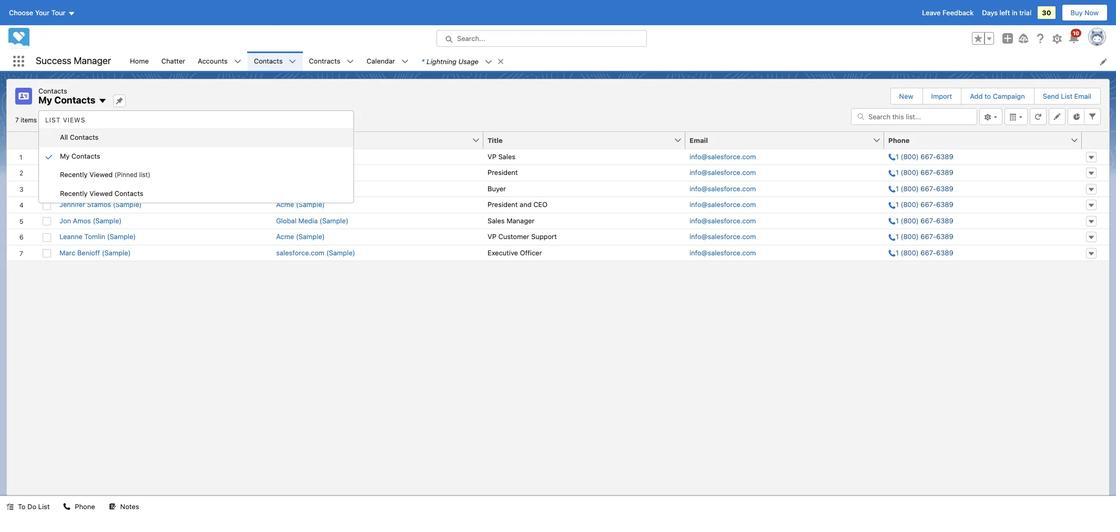 Task type: describe. For each thing, give the bounding box(es) containing it.
manager for sales manager
[[507, 217, 535, 225]]

buy now button
[[1062, 4, 1108, 21]]

contacts image
[[15, 88, 32, 105]]

to do list
[[18, 503, 50, 512]]

vp for vp sales
[[488, 152, 497, 161]]

text default image inside to do list button
[[6, 504, 14, 511]]

send list email button
[[1035, 88, 1100, 104]]

trial
[[1020, 8, 1032, 17]]

calendar list item
[[360, 52, 415, 71]]

howard jones (sample)
[[59, 184, 135, 193]]

name element
[[55, 132, 278, 149]]

cell for geoff
[[38, 165, 55, 181]]

text default image inside my contacts|contacts|list view element
[[99, 97, 107, 105]]

contacts up views at the top of page
[[54, 95, 95, 106]]

import
[[932, 92, 953, 101]]

manager for success manager
[[74, 55, 111, 66]]

search... button
[[437, 30, 647, 47]]

info@salesforce.com link for manager
[[690, 216, 756, 226]]

(sample) for jon amos (sample)
[[93, 217, 122, 225]]

6389 for and
[[937, 201, 954, 209]]

add to campaign button
[[962, 88, 1034, 104]]

info@salesforce.com link for officer
[[690, 248, 756, 258]]

(sample) for global media (sample)
[[320, 217, 349, 225]]

30
[[1043, 8, 1052, 17]]

contacts up sorted
[[38, 87, 67, 95]]

1 (800) 667-6389 link for and
[[889, 200, 954, 210]]

3 1 (800) 667-6389 from the top
[[896, 184, 954, 193]]

marc benioff (sample)
[[59, 249, 131, 257]]

items
[[21, 116, 37, 124]]

6389 for customer
[[937, 233, 954, 241]]

my contacts status
[[15, 116, 174, 124]]

filtered
[[98, 116, 120, 124]]

calendar
[[367, 57, 395, 65]]

jon amos (sample)
[[59, 217, 122, 225]]

Search My Contacts list view. search field
[[851, 108, 978, 125]]

send list email
[[1043, 92, 1092, 101]]

and
[[520, 201, 532, 209]]

officer
[[520, 249, 542, 257]]

add
[[971, 92, 983, 101]]

3 1 from the top
[[896, 184, 899, 193]]

text default image inside notes button
[[109, 504, 116, 511]]

(sample) for geoff minor (sample)
[[99, 168, 128, 177]]

contacts down the (pinned
[[115, 189, 143, 198]]

jennifer stamos (sample) link
[[59, 200, 142, 210]]

global
[[276, 217, 297, 225]]

email inside button
[[1075, 92, 1092, 101]]

leanne tomlin (sample)
[[59, 233, 136, 241]]

0 vertical spatial list
[[1062, 92, 1073, 101]]

info@salesforce.com for sales
[[690, 152, 756, 161]]

marc
[[59, 249, 75, 257]]

contracts
[[309, 57, 340, 65]]

1 (800) 667-6389 for manager
[[896, 217, 954, 225]]

2 by from the left
[[122, 116, 129, 124]]

acme for vp customer support
[[276, 233, 294, 241]]

1 for and
[[896, 201, 899, 209]]

contracts link
[[303, 52, 347, 71]]

text default image inside contracts list item
[[347, 58, 354, 65]]

days left in trial
[[983, 8, 1032, 17]]

cell for howard
[[38, 181, 55, 197]]

3 (800) from the top
[[901, 184, 919, 193]]

recently viewed contacts link
[[39, 184, 354, 203]]

email inside button
[[690, 136, 708, 144]]

recently viewed (pinned list)
[[60, 171, 150, 179]]

phone button inside "element"
[[885, 132, 1071, 149]]

1 (800) 667-6389 for officer
[[896, 249, 954, 257]]

name inside name button
[[59, 136, 79, 144]]

contacts inside list item
[[254, 57, 283, 65]]

667- for sales
[[921, 152, 937, 161]]

minor
[[79, 168, 97, 177]]

new
[[900, 92, 914, 101]]

contacts
[[142, 116, 168, 124]]

to do list button
[[0, 497, 56, 518]]

phone inside "element"
[[889, 136, 910, 144]]

(sample) for jennifer stamos (sample)
[[113, 201, 142, 209]]

1 for customer
[[896, 233, 899, 241]]

3 6389 from the top
[[937, 184, 954, 193]]

7 items • sorted by name • filtered by my contacts •
[[15, 116, 174, 124]]

tour
[[51, 8, 66, 17]]

(sample) for marc benioff (sample)
[[102, 249, 131, 257]]

info@salesforce.com link for sales
[[690, 152, 756, 162]]

2 1 from the top
[[896, 168, 899, 177]]

1 vertical spatial my
[[131, 116, 140, 124]]

global media (sample) link
[[276, 216, 349, 226]]

item number image
[[7, 132, 38, 149]]

1 (800) 667-6389 for and
[[896, 201, 954, 209]]

3 info@salesforce.com link from the top
[[690, 184, 756, 194]]

leanne
[[59, 233, 83, 241]]

3 • from the left
[[169, 116, 172, 124]]

geoff minor (sample) link
[[59, 168, 128, 178]]

acme (sample) for vp customer support
[[276, 233, 325, 241]]

(sample) inside salesforce.com (sample) link
[[327, 249, 355, 257]]

sorted
[[43, 116, 63, 124]]

1 vertical spatial sales
[[488, 217, 505, 225]]

executive officer
[[488, 249, 542, 257]]

notes
[[120, 503, 139, 512]]

usage
[[459, 57, 479, 66]]

jennifer
[[59, 201, 85, 209]]

feedback
[[943, 8, 974, 17]]

1 (800) 667-6389 link for sales
[[889, 152, 954, 162]]

acme for president and ceo
[[276, 201, 294, 209]]

0 vertical spatial sales
[[499, 152, 516, 161]]

benioff
[[77, 249, 100, 257]]

title element
[[484, 132, 692, 149]]

to
[[18, 503, 26, 512]]

success manager
[[36, 55, 111, 66]]

(sample) down 'global media (sample)' link
[[296, 233, 325, 241]]

my inside contacts | list views list box
[[60, 152, 70, 160]]

1 for officer
[[896, 249, 899, 257]]

lightning
[[427, 57, 457, 66]]

vp for vp customer support
[[488, 233, 497, 241]]

2 • from the left
[[93, 116, 96, 124]]

add to campaign
[[971, 92, 1026, 101]]

info@salesforce.com for officer
[[690, 249, 756, 257]]

days
[[983, 8, 998, 17]]

my contacts link
[[39, 147, 354, 166]]

ceo
[[534, 201, 548, 209]]

customer
[[499, 233, 530, 241]]

import button
[[923, 88, 961, 104]]

action image
[[1083, 132, 1110, 149]]

now
[[1085, 8, 1099, 17]]

support
[[532, 233, 557, 241]]

item number element
[[7, 132, 38, 149]]

send
[[1043, 92, 1060, 101]]

action element
[[1083, 132, 1110, 149]]

to
[[985, 92, 992, 101]]

1 cell from the top
[[38, 132, 55, 149]]

667- for officer
[[921, 249, 937, 257]]

recently for recently viewed contacts
[[60, 189, 88, 198]]

leave
[[923, 8, 941, 17]]

geoff minor (sample)
[[59, 168, 128, 177]]

salesforce.com (sample)
[[276, 249, 355, 257]]

choose your tour
[[9, 8, 66, 17]]

0 vertical spatial name
[[74, 116, 91, 124]]



Task type: vqa. For each thing, say whether or not it's contained in the screenshot.
pricing
no



Task type: locate. For each thing, give the bounding box(es) containing it.
text default image up filtered
[[99, 97, 107, 105]]

my contacts up the list views on the top left of page
[[38, 95, 95, 106]]

contacts down views at the top of page
[[70, 133, 99, 142]]

5 info@salesforce.com link from the top
[[690, 216, 756, 226]]

1 for manager
[[896, 217, 899, 225]]

info@salesforce.com link for customer
[[690, 232, 756, 242]]

text default image inside calendar list item
[[402, 58, 409, 65]]

• left filtered
[[93, 116, 96, 124]]

5 1 (800) 667-6389 from the top
[[896, 217, 954, 225]]

by right sorted
[[65, 116, 72, 124]]

0 vertical spatial acme (sample)
[[276, 201, 325, 209]]

0 horizontal spatial my
[[38, 95, 52, 106]]

contacts | list views list box
[[39, 112, 354, 203]]

list
[[1062, 92, 1073, 101], [45, 116, 61, 124], [38, 503, 50, 512]]

1 horizontal spatial phone
[[889, 136, 910, 144]]

salesforce.com
[[276, 249, 325, 257]]

0 vertical spatial my
[[38, 95, 52, 106]]

do
[[27, 503, 36, 512]]

howard
[[59, 184, 84, 193]]

text default image
[[234, 58, 241, 65], [289, 58, 296, 65], [402, 58, 409, 65], [99, 97, 107, 105], [6, 504, 14, 511]]

acme (sample)
[[276, 201, 325, 209], [276, 233, 325, 241]]

• right contacts
[[169, 116, 172, 124]]

1 1 (800) 667-6389 from the top
[[896, 152, 954, 161]]

1 horizontal spatial phone button
[[885, 132, 1071, 149]]

(sample) inside 'geoff minor (sample)' link
[[99, 168, 128, 177]]

list right send
[[1062, 92, 1073, 101]]

text default image inside accounts list item
[[234, 58, 241, 65]]

geoff
[[59, 168, 77, 177]]

(800) for sales
[[901, 152, 919, 161]]

0 vertical spatial president
[[488, 168, 518, 177]]

(800) for and
[[901, 201, 919, 209]]

viewed for contacts
[[89, 189, 113, 198]]

0 vertical spatial recently
[[60, 171, 88, 179]]

(pinned
[[115, 171, 137, 179]]

5 (800) from the top
[[901, 217, 919, 225]]

7 1 (800) 667-6389 link from the top
[[889, 248, 954, 258]]

text default image inside contacts list item
[[289, 58, 296, 65]]

4 info@salesforce.com from the top
[[690, 201, 756, 209]]

6 1 from the top
[[896, 233, 899, 241]]

(sample) right tomlin
[[107, 233, 136, 241]]

views
[[63, 116, 85, 124]]

acme (sample) up salesforce.com on the top of the page
[[276, 233, 325, 241]]

0 horizontal spatial phone button
[[57, 497, 101, 518]]

2 667- from the top
[[921, 168, 937, 177]]

1 info@salesforce.com link from the top
[[690, 152, 756, 162]]

manager inside my contacts grid
[[507, 217, 535, 225]]

2 info@salesforce.com link from the top
[[690, 168, 756, 178]]

•
[[39, 116, 42, 124], [93, 116, 96, 124], [169, 116, 172, 124]]

president for president
[[488, 168, 518, 177]]

acme (sample) link for president and ceo
[[276, 200, 325, 210]]

list up all
[[45, 116, 61, 124]]

my up geoff
[[60, 152, 70, 160]]

0 vertical spatial viewed
[[89, 171, 113, 179]]

1 (800) 667-6389 link for customer
[[889, 232, 954, 242]]

email element
[[686, 132, 891, 149]]

6 6389 from the top
[[937, 233, 954, 241]]

sales up customer
[[488, 217, 505, 225]]

list item containing *
[[415, 52, 509, 71]]

(sample) for howard jones (sample)
[[107, 184, 135, 193]]

10
[[1073, 30, 1080, 36]]

choose your tour button
[[8, 4, 76, 21]]

(sample) up global media (sample)
[[296, 201, 325, 209]]

0 horizontal spatial by
[[65, 116, 72, 124]]

1 vertical spatial acme
[[276, 233, 294, 241]]

None search field
[[851, 108, 978, 125]]

1 horizontal spatial manager
[[507, 217, 535, 225]]

1 vertical spatial email
[[690, 136, 708, 144]]

1 vp from the top
[[488, 152, 497, 161]]

6389 for manager
[[937, 217, 954, 225]]

leave feedback
[[923, 8, 974, 17]]

president down buyer
[[488, 201, 518, 209]]

media
[[299, 217, 318, 225]]

tomlin
[[84, 233, 105, 241]]

4 1 (800) 667-6389 link from the top
[[889, 200, 954, 210]]

contracts list item
[[303, 52, 360, 71]]

2 horizontal spatial my
[[131, 116, 140, 124]]

1 acme from the top
[[276, 201, 294, 209]]

cell left all
[[38, 132, 55, 149]]

7 6389 from the top
[[937, 249, 954, 257]]

buy now
[[1071, 8, 1099, 17]]

acme (sample) link up salesforce.com on the top of the page
[[276, 232, 325, 242]]

acme down global
[[276, 233, 294, 241]]

0 vertical spatial vp
[[488, 152, 497, 161]]

7 info@salesforce.com link from the top
[[690, 248, 756, 258]]

6 (800) from the top
[[901, 233, 919, 241]]

stamos
[[87, 201, 111, 209]]

text default image for accounts
[[234, 58, 241, 65]]

2 horizontal spatial •
[[169, 116, 172, 124]]

recently up howard
[[60, 171, 88, 179]]

2 1 (800) 667-6389 link from the top
[[889, 168, 954, 178]]

phone button down add
[[885, 132, 1071, 149]]

(800) for officer
[[901, 249, 919, 257]]

3 667- from the top
[[921, 184, 937, 193]]

acme (sample) up media
[[276, 201, 325, 209]]

7 (800) from the top
[[901, 249, 919, 257]]

(sample) down jennifer stamos (sample) link
[[93, 217, 122, 225]]

1 (800) 667-6389
[[896, 152, 954, 161], [896, 168, 954, 177], [896, 184, 954, 193], [896, 201, 954, 209], [896, 217, 954, 225], [896, 233, 954, 241], [896, 249, 954, 257]]

1 by from the left
[[65, 116, 72, 124]]

5 6389 from the top
[[937, 217, 954, 225]]

list inside list box
[[45, 116, 61, 124]]

president down the vp sales
[[488, 168, 518, 177]]

1 acme (sample) link from the top
[[276, 200, 325, 210]]

6389
[[937, 152, 954, 161], [937, 168, 954, 177], [937, 184, 954, 193], [937, 201, 954, 209], [937, 217, 954, 225], [937, 233, 954, 241], [937, 249, 954, 257]]

global media (sample)
[[276, 217, 349, 225]]

1 horizontal spatial by
[[122, 116, 129, 124]]

(sample) inside howard jones (sample) link
[[107, 184, 135, 193]]

6 info@salesforce.com link from the top
[[690, 232, 756, 242]]

1 vertical spatial manager
[[507, 217, 535, 225]]

contacts list item
[[248, 52, 303, 71]]

6389 for sales
[[937, 152, 954, 161]]

4 6389 from the top
[[937, 201, 954, 209]]

accounts
[[198, 57, 228, 65]]

buyer
[[488, 184, 506, 193]]

0 horizontal spatial manager
[[74, 55, 111, 66]]

1 info@salesforce.com from the top
[[690, 152, 756, 161]]

10 button
[[1068, 29, 1082, 45]]

(sample) inside jennifer stamos (sample) link
[[113, 201, 142, 209]]

1 (800) 667-6389 for customer
[[896, 233, 954, 241]]

1 • from the left
[[39, 116, 42, 124]]

my left contacts
[[131, 116, 140, 124]]

manager
[[74, 55, 111, 66], [507, 217, 535, 225]]

viewed for (pinned
[[89, 171, 113, 179]]

vp down title
[[488, 152, 497, 161]]

(sample) inside the carole white (sample) link
[[102, 152, 131, 161]]

acme (sample) link
[[276, 200, 325, 210], [276, 232, 325, 242]]

text default image right accounts
[[234, 58, 241, 65]]

president for president and ceo
[[488, 201, 518, 209]]

2 president from the top
[[488, 201, 518, 209]]

accounts list item
[[192, 52, 248, 71]]

list containing home
[[124, 52, 1117, 71]]

(sample) up howard jones (sample)
[[99, 168, 128, 177]]

chatter link
[[155, 52, 192, 71]]

1 (800) 667-6389 link for officer
[[889, 248, 954, 258]]

1 acme (sample) from the top
[[276, 201, 325, 209]]

1 vertical spatial phone
[[75, 503, 95, 512]]

choose
[[9, 8, 33, 17]]

your
[[35, 8, 49, 17]]

5 667- from the top
[[921, 217, 937, 225]]

1 vertical spatial acme (sample) link
[[276, 232, 325, 242]]

jon amos (sample) link
[[59, 216, 122, 226]]

(sample) down the (pinned
[[107, 184, 135, 193]]

2 (800) from the top
[[901, 168, 919, 177]]

new button
[[891, 88, 922, 104]]

2 recently from the top
[[60, 189, 88, 198]]

6 info@salesforce.com from the top
[[690, 233, 756, 241]]

title button
[[484, 132, 674, 149]]

2 vertical spatial my
[[60, 152, 70, 160]]

list views
[[45, 116, 85, 124]]

home link
[[124, 52, 155, 71]]

(sample) down recently viewed contacts
[[113, 201, 142, 209]]

(sample) right salesforce.com on the top of the page
[[327, 249, 355, 257]]

acme (sample) for president and ceo
[[276, 201, 325, 209]]

name up all contacts
[[74, 116, 91, 124]]

recently for recently viewed (pinned list)
[[60, 171, 88, 179]]

4 667- from the top
[[921, 201, 937, 209]]

(sample) inside marc benioff (sample) link
[[102, 249, 131, 257]]

(800)
[[901, 152, 919, 161], [901, 168, 919, 177], [901, 184, 919, 193], [901, 201, 919, 209], [901, 217, 919, 225], [901, 233, 919, 241], [901, 249, 919, 257]]

text default image left *
[[402, 58, 409, 65]]

manager up vp customer support
[[507, 217, 535, 225]]

my up sorted
[[38, 95, 52, 106]]

info@salesforce.com for and
[[690, 201, 756, 209]]

my contacts grid
[[7, 132, 1110, 262]]

1 6389 from the top
[[937, 152, 954, 161]]

0 horizontal spatial phone
[[75, 503, 95, 512]]

1 vertical spatial president
[[488, 201, 518, 209]]

1 vertical spatial phone button
[[57, 497, 101, 518]]

3 cell from the top
[[38, 181, 55, 197]]

cell left howard
[[38, 181, 55, 197]]

3 1 (800) 667-6389 link from the top
[[889, 184, 954, 194]]

white
[[82, 152, 100, 161]]

(800) for customer
[[901, 233, 919, 241]]

1 vertical spatial name
[[59, 136, 79, 144]]

(800) for manager
[[901, 217, 919, 225]]

(sample) inside leanne tomlin (sample) link
[[107, 233, 136, 241]]

0 horizontal spatial •
[[39, 116, 42, 124]]

cell
[[38, 132, 55, 149], [38, 165, 55, 181], [38, 181, 55, 197]]

none search field inside my contacts|contacts|list view element
[[851, 108, 978, 125]]

1 (800) 667-6389 link for manager
[[889, 216, 954, 226]]

6 1 (800) 667-6389 from the top
[[896, 233, 954, 241]]

1 vertical spatial acme (sample)
[[276, 233, 325, 241]]

acme
[[276, 201, 294, 209], [276, 233, 294, 241]]

5 1 (800) 667-6389 link from the top
[[889, 216, 954, 226]]

info@salesforce.com link for and
[[690, 200, 756, 210]]

name up carole
[[59, 136, 79, 144]]

• right items
[[39, 116, 42, 124]]

1 vertical spatial list
[[45, 116, 61, 124]]

my contacts|contacts|list view element
[[6, 79, 1110, 497]]

sales down title
[[499, 152, 516, 161]]

recently up jennifer
[[60, 189, 88, 198]]

acme up global
[[276, 201, 294, 209]]

recently viewed contacts
[[60, 189, 143, 198]]

home
[[130, 57, 149, 65]]

phone down search my contacts list view. search field at the right
[[889, 136, 910, 144]]

7 info@salesforce.com from the top
[[690, 249, 756, 257]]

email button
[[686, 132, 873, 149]]

left
[[1000, 8, 1011, 17]]

vp sales
[[488, 152, 516, 161]]

info@salesforce.com for customer
[[690, 233, 756, 241]]

account name element
[[272, 132, 490, 149]]

0 horizontal spatial email
[[690, 136, 708, 144]]

text default image for calendar
[[402, 58, 409, 65]]

my
[[38, 95, 52, 106], [131, 116, 140, 124], [60, 152, 70, 160]]

7 667- from the top
[[921, 249, 937, 257]]

0 vertical spatial acme (sample) link
[[276, 200, 325, 210]]

howard jones (sample) link
[[59, 184, 135, 194]]

calendar link
[[360, 52, 402, 71]]

salesforce.com (sample) link
[[276, 248, 355, 258]]

1 horizontal spatial email
[[1075, 92, 1092, 101]]

2 info@salesforce.com from the top
[[690, 168, 756, 177]]

phone left notes button
[[75, 503, 95, 512]]

2 viewed from the top
[[89, 189, 113, 198]]

7 1 (800) 667-6389 from the top
[[896, 249, 954, 257]]

leanne tomlin (sample) link
[[59, 232, 136, 242]]

manager right success
[[74, 55, 111, 66]]

my contacts inside contacts | list views list box
[[60, 152, 100, 160]]

acme (sample) link up media
[[276, 200, 325, 210]]

(sample) down leanne tomlin (sample) link
[[102, 249, 131, 257]]

0 vertical spatial acme
[[276, 201, 294, 209]]

president
[[488, 168, 518, 177], [488, 201, 518, 209]]

1 1 from the top
[[896, 152, 899, 161]]

2 acme (sample) from the top
[[276, 233, 325, 241]]

2 acme from the top
[[276, 233, 294, 241]]

text default image
[[497, 58, 505, 65], [347, 58, 354, 65], [485, 58, 493, 66], [63, 504, 71, 511], [109, 504, 116, 511]]

amos
[[73, 217, 91, 225]]

(sample) for carole white (sample)
[[102, 152, 131, 161]]

all contacts
[[60, 133, 99, 142]]

vp customer support
[[488, 233, 557, 241]]

list
[[124, 52, 1117, 71]]

executive
[[488, 249, 518, 257]]

text default image left contracts link
[[289, 58, 296, 65]]

2 acme (sample) link from the top
[[276, 232, 325, 242]]

my contacts up minor at the top left of the page
[[60, 152, 100, 160]]

1 1 (800) 667-6389 link from the top
[[889, 152, 954, 162]]

1 vertical spatial my contacts
[[60, 152, 100, 160]]

1
[[896, 152, 899, 161], [896, 168, 899, 177], [896, 184, 899, 193], [896, 201, 899, 209], [896, 217, 899, 225], [896, 233, 899, 241], [896, 249, 899, 257]]

list)
[[139, 171, 150, 179]]

1 viewed from the top
[[89, 171, 113, 179]]

7
[[15, 116, 19, 124]]

2 vertical spatial list
[[38, 503, 50, 512]]

2 1 (800) 667-6389 from the top
[[896, 168, 954, 177]]

list item
[[415, 52, 509, 71]]

jones
[[86, 184, 105, 193]]

(sample) inside jon amos (sample) link
[[93, 217, 122, 225]]

6 667- from the top
[[921, 233, 937, 241]]

1 vertical spatial recently
[[60, 189, 88, 198]]

2 vp from the top
[[488, 233, 497, 241]]

* lightning usage
[[422, 57, 479, 66]]

president and ceo
[[488, 201, 548, 209]]

1 (800) 667-6389 for sales
[[896, 152, 954, 161]]

(sample) for leanne tomlin (sample)
[[107, 233, 136, 241]]

5 1 from the top
[[896, 217, 899, 225]]

marc benioff (sample) link
[[59, 248, 131, 258]]

contacts right accounts list item
[[254, 57, 283, 65]]

2 6389 from the top
[[937, 168, 954, 177]]

jennifer stamos (sample)
[[59, 201, 142, 209]]

all
[[60, 133, 68, 142]]

phone element
[[885, 132, 1089, 149]]

carole white (sample)
[[59, 152, 131, 161]]

viewed up 'jennifer stamos (sample)'
[[89, 189, 113, 198]]

recently
[[60, 171, 88, 179], [60, 189, 88, 198]]

4 1 (800) 667-6389 from the top
[[896, 201, 954, 209]]

sales manager
[[488, 217, 535, 225]]

my contacts
[[38, 95, 95, 106], [60, 152, 100, 160]]

1 horizontal spatial •
[[93, 116, 96, 124]]

contacts up minor at the top left of the page
[[71, 152, 100, 160]]

1 vertical spatial vp
[[488, 233, 497, 241]]

4 (800) from the top
[[901, 201, 919, 209]]

1 (800) from the top
[[901, 152, 919, 161]]

4 info@salesforce.com link from the top
[[690, 200, 756, 210]]

(sample) inside 'global media (sample)' link
[[320, 217, 349, 225]]

leave feedback link
[[923, 8, 974, 17]]

sales
[[499, 152, 516, 161], [488, 217, 505, 225]]

5 info@salesforce.com from the top
[[690, 217, 756, 225]]

(sample) up the (pinned
[[102, 152, 131, 161]]

contacts link
[[248, 52, 289, 71]]

vp
[[488, 152, 497, 161], [488, 233, 497, 241]]

1 for sales
[[896, 152, 899, 161]]

vp up executive
[[488, 233, 497, 241]]

title
[[488, 136, 503, 144]]

text default image left to
[[6, 504, 14, 511]]

text default image for contacts
[[289, 58, 296, 65]]

0 vertical spatial manager
[[74, 55, 111, 66]]

info@salesforce.com for manager
[[690, 217, 756, 225]]

acme (sample) link for vp customer support
[[276, 232, 325, 242]]

phone button
[[885, 132, 1071, 149], [57, 497, 101, 518]]

0 vertical spatial my contacts
[[38, 95, 95, 106]]

(sample) right media
[[320, 217, 349, 225]]

viewed up howard jones (sample)
[[89, 171, 113, 179]]

cell left geoff
[[38, 165, 55, 181]]

2 cell from the top
[[38, 165, 55, 181]]

667- for customer
[[921, 233, 937, 241]]

4 1 from the top
[[896, 201, 899, 209]]

6 1 (800) 667-6389 link from the top
[[889, 232, 954, 242]]

group
[[973, 32, 995, 45]]

0 vertical spatial email
[[1075, 92, 1092, 101]]

1 horizontal spatial my
[[60, 152, 70, 160]]

1 667- from the top
[[921, 152, 937, 161]]

chatter
[[161, 57, 185, 65]]

0 vertical spatial phone button
[[885, 132, 1071, 149]]

6389 for officer
[[937, 249, 954, 257]]

1 president from the top
[[488, 168, 518, 177]]

phone button left notes button
[[57, 497, 101, 518]]

3 info@salesforce.com from the top
[[690, 184, 756, 193]]

success
[[36, 55, 71, 66]]

accounts link
[[192, 52, 234, 71]]

jon
[[59, 217, 71, 225]]

7 1 from the top
[[896, 249, 899, 257]]

0 vertical spatial phone
[[889, 136, 910, 144]]

1 vertical spatial viewed
[[89, 189, 113, 198]]

by right filtered
[[122, 116, 129, 124]]

carole white (sample) link
[[59, 152, 131, 162]]

list right do
[[38, 503, 50, 512]]

1 recently from the top
[[60, 171, 88, 179]]

667- for and
[[921, 201, 937, 209]]

667- for manager
[[921, 217, 937, 225]]



